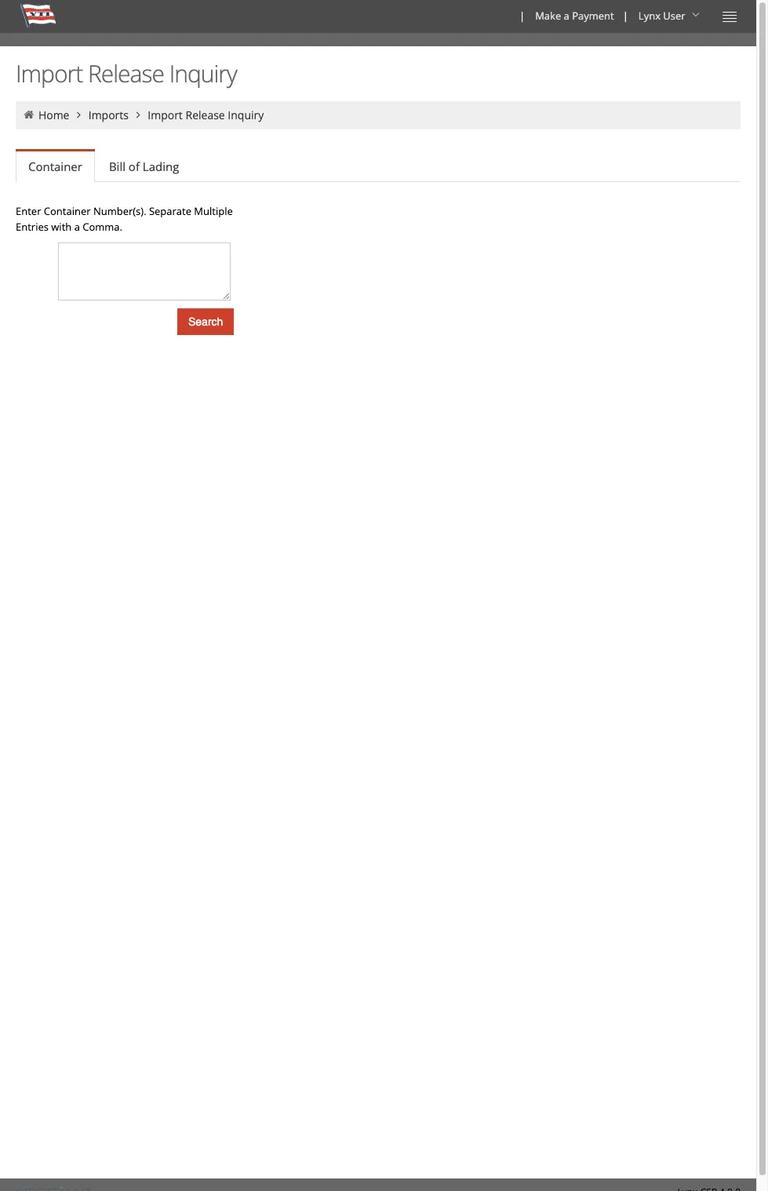 Task type: locate. For each thing, give the bounding box(es) containing it.
1 angle right image from the left
[[72, 109, 86, 120]]

a
[[564, 9, 570, 23], [74, 220, 80, 234]]

| left the make
[[520, 9, 525, 23]]

1 vertical spatial a
[[74, 220, 80, 234]]

0 horizontal spatial angle right image
[[72, 109, 86, 120]]

import release inquiry
[[16, 57, 237, 89], [148, 108, 264, 122]]

angle right image right imports link
[[131, 109, 145, 120]]

1 horizontal spatial import
[[148, 108, 183, 122]]

1 horizontal spatial angle right image
[[131, 109, 145, 120]]

container down home
[[28, 159, 82, 174]]

a right with
[[74, 220, 80, 234]]

1 horizontal spatial release
[[186, 108, 225, 122]]

1 horizontal spatial a
[[564, 9, 570, 23]]

multiple
[[194, 204, 233, 218]]

0 vertical spatial import release inquiry
[[16, 57, 237, 89]]

a right the make
[[564, 9, 570, 23]]

0 vertical spatial release
[[88, 57, 164, 89]]

0 horizontal spatial |
[[520, 9, 525, 23]]

1 vertical spatial inquiry
[[228, 108, 264, 122]]

container up with
[[44, 204, 91, 218]]

| left 'lynx'
[[623, 9, 628, 23]]

versiant image
[[16, 1188, 93, 1191]]

|
[[520, 9, 525, 23], [623, 9, 628, 23]]

inquiry
[[169, 57, 237, 89], [228, 108, 264, 122]]

entries
[[16, 220, 49, 234]]

user
[[663, 9, 686, 23]]

import release inquiry up imports link
[[16, 57, 237, 89]]

bill
[[109, 159, 126, 174]]

imports
[[88, 108, 129, 122]]

import up lading
[[148, 108, 183, 122]]

1 horizontal spatial |
[[623, 9, 628, 23]]

search button
[[177, 308, 234, 335]]

import release inquiry up lading
[[148, 108, 264, 122]]

1 | from the left
[[520, 9, 525, 23]]

1 vertical spatial container
[[44, 204, 91, 218]]

0 horizontal spatial a
[[74, 220, 80, 234]]

0 vertical spatial import
[[16, 57, 83, 89]]

comma.
[[83, 220, 122, 234]]

enter
[[16, 204, 41, 218]]

import
[[16, 57, 83, 89], [148, 108, 183, 122]]

search
[[188, 315, 223, 328]]

container
[[28, 159, 82, 174], [44, 204, 91, 218]]

angle right image
[[72, 109, 86, 120], [131, 109, 145, 120]]

2 | from the left
[[623, 9, 628, 23]]

2 angle right image from the left
[[131, 109, 145, 120]]

home link
[[38, 108, 69, 122]]

1 vertical spatial import
[[148, 108, 183, 122]]

container inside enter container number(s).  separate multiple entries with a comma.
[[44, 204, 91, 218]]

make a payment
[[535, 9, 614, 23]]

import up home link
[[16, 57, 83, 89]]

lynx user
[[639, 9, 686, 23]]

bill of lading link
[[96, 151, 192, 182]]

1 vertical spatial release
[[186, 108, 225, 122]]

angle right image right home link
[[72, 109, 86, 120]]

release
[[88, 57, 164, 89], [186, 108, 225, 122]]

lading
[[143, 159, 179, 174]]

separate
[[149, 204, 191, 218]]

None text field
[[58, 242, 231, 301]]



Task type: vqa. For each thing, say whether or not it's contained in the screenshot.
left Release
yes



Task type: describe. For each thing, give the bounding box(es) containing it.
0 vertical spatial a
[[564, 9, 570, 23]]

0 vertical spatial inquiry
[[169, 57, 237, 89]]

angle down image
[[688, 9, 704, 20]]

1 vertical spatial import release inquiry
[[148, 108, 264, 122]]

home image
[[22, 109, 36, 120]]

number(s).
[[93, 204, 146, 218]]

bill of lading
[[109, 159, 179, 174]]

a inside enter container number(s).  separate multiple entries with a comma.
[[74, 220, 80, 234]]

lynx
[[639, 9, 661, 23]]

0 horizontal spatial release
[[88, 57, 164, 89]]

home
[[38, 108, 69, 122]]

make a payment link
[[528, 0, 620, 33]]

with
[[51, 220, 72, 234]]

lynx user link
[[632, 0, 709, 33]]

of
[[129, 159, 140, 174]]

0 horizontal spatial import
[[16, 57, 83, 89]]

import release inquiry link
[[148, 108, 264, 122]]

imports link
[[88, 108, 129, 122]]

enter container number(s).  separate multiple entries with a comma.
[[16, 204, 233, 234]]

0 vertical spatial container
[[28, 159, 82, 174]]

payment
[[572, 9, 614, 23]]

container link
[[16, 151, 95, 182]]

make
[[535, 9, 561, 23]]



